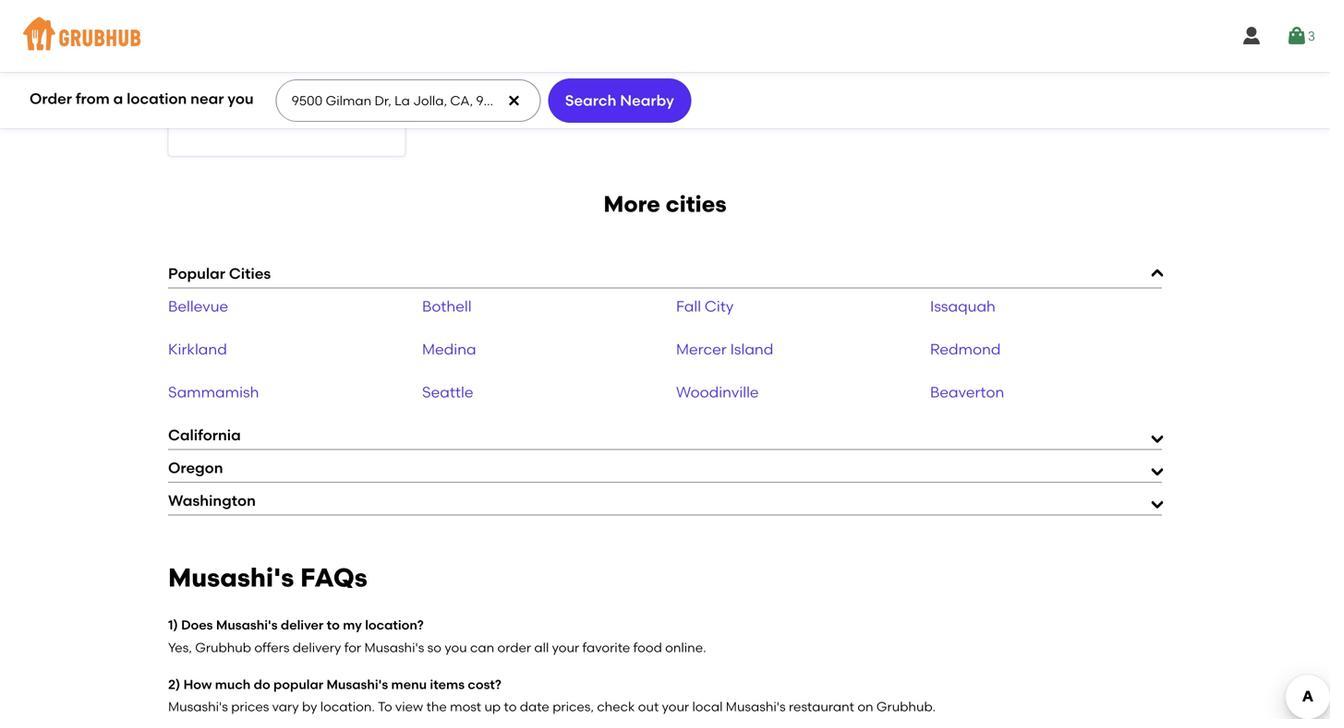 Task type: vqa. For each thing, say whether or not it's contained in the screenshot.
Redmond 'Link'
yes



Task type: describe. For each thing, give the bounding box(es) containing it.
woodinville
[[676, 384, 759, 402]]

1) does musashi's deliver to my location? yes, grubhub offers delivery for musashi's so you can order all your favorite food online.
[[168, 618, 707, 656]]

medina
[[422, 341, 476, 359]]

search
[[565, 91, 617, 109]]

musashi's down the how
[[168, 700, 228, 715]]

svg image
[[1286, 25, 1308, 47]]

order
[[30, 90, 72, 108]]

nearby
[[620, 91, 674, 109]]

beaverton
[[931, 384, 1005, 402]]

restaurant
[[789, 700, 855, 715]]

3
[[1308, 28, 1316, 44]]

popular
[[168, 265, 225, 283]]

check
[[597, 700, 635, 715]]

location?
[[365, 618, 424, 634]]

3 button
[[1286, 19, 1316, 53]]

2)
[[168, 677, 180, 693]]

island
[[731, 341, 774, 359]]

do
[[254, 677, 270, 693]]

cities
[[229, 265, 271, 283]]

bothell link
[[422, 298, 472, 316]]

110 ratings
[[326, 105, 390, 121]]

oregon
[[168, 459, 223, 477]]

you inside 1) does musashi's deliver to my location? yes, grubhub offers delivery for musashi's so you can order all your favorite food online.
[[445, 640, 467, 656]]

my
[[343, 618, 362, 634]]

from
[[76, 90, 110, 108]]

menu
[[391, 677, 427, 693]]

kirkland
[[168, 341, 227, 359]]

cities
[[666, 191, 727, 218]]

for
[[344, 640, 361, 656]]

order
[[498, 640, 531, 656]]

2) how much do popular musashi's menu items cost? musashi's prices vary by location. to view the most up to date prices, check out your local musashi's restaurant on grubhub.
[[168, 677, 936, 715]]

grubhub.
[[877, 700, 936, 715]]

cost?
[[468, 677, 502, 693]]

110
[[326, 105, 343, 121]]

svg image inside main navigation navigation
[[1241, 25, 1263, 47]]

mercer
[[676, 341, 727, 359]]

faqs
[[300, 563, 368, 594]]

mi
[[210, 102, 223, 115]]

10–20 min 0.69 mi
[[184, 86, 237, 115]]

to
[[378, 700, 392, 715]]

min
[[217, 86, 237, 99]]

offers
[[254, 640, 290, 656]]

california
[[168, 427, 241, 445]]

near
[[191, 90, 224, 108]]

up
[[485, 700, 501, 715]]

seattle
[[422, 384, 474, 402]]

online.
[[665, 640, 707, 656]]

date
[[520, 700, 550, 715]]

redmond link
[[931, 341, 1001, 359]]

much
[[215, 677, 251, 693]]

favorite
[[583, 640, 631, 656]]

seattle link
[[422, 384, 474, 402]]

popular cities
[[168, 265, 271, 283]]

0 vertical spatial you
[[228, 90, 254, 108]]

search nearby button
[[548, 79, 691, 123]]

woodinville link
[[676, 384, 759, 402]]

to inside 2) how much do popular musashi's menu items cost? musashi's prices vary by location. to view the most up to date prices, check out your local musashi's restaurant on grubhub.
[[504, 700, 517, 715]]

main navigation navigation
[[0, 0, 1331, 72]]



Task type: locate. For each thing, give the bounding box(es) containing it.
1 horizontal spatial your
[[662, 700, 689, 715]]

bellevue link
[[168, 298, 228, 316]]

a
[[113, 90, 123, 108]]

your
[[552, 640, 580, 656], [662, 700, 689, 715]]

more
[[604, 191, 661, 218]]

local
[[693, 700, 723, 715]]

0 vertical spatial svg image
[[1241, 25, 1263, 47]]

Search Address search field
[[276, 80, 539, 121]]

your right all on the bottom
[[552, 640, 580, 656]]

fall city link
[[676, 298, 734, 316]]

1 vertical spatial your
[[662, 700, 689, 715]]

subscription pass image
[[184, 62, 203, 77]]

fall
[[676, 298, 701, 316]]

your inside 2) how much do popular musashi's menu items cost? musashi's prices vary by location. to view the most up to date prices, check out your local musashi's restaurant on grubhub.
[[662, 700, 689, 715]]

deliver
[[281, 618, 324, 634]]

grubhub
[[195, 640, 251, 656]]

mercer island link
[[676, 341, 774, 359]]

ratings
[[346, 105, 390, 121]]

issaquah link
[[931, 298, 996, 316]]

to inside 1) does musashi's deliver to my location? yes, grubhub offers delivery for musashi's so you can order all your favorite food online.
[[327, 618, 340, 634]]

bellevue
[[168, 298, 228, 316]]

musashi's up does
[[168, 563, 294, 594]]

all
[[535, 640, 549, 656]]

you right so on the bottom left
[[445, 640, 467, 656]]

chicken
[[210, 62, 254, 75]]

to right up
[[504, 700, 517, 715]]

1 horizontal spatial svg image
[[1241, 25, 1263, 47]]

svg image left svg image
[[1241, 25, 1263, 47]]

musashi's up location.
[[327, 677, 388, 693]]

fall city
[[676, 298, 734, 316]]

issaquah
[[931, 298, 996, 316]]

more cities
[[604, 191, 727, 218]]

food
[[634, 640, 662, 656]]

10–20
[[184, 86, 214, 99]]

you right 'mi' on the top of page
[[228, 90, 254, 108]]

sammamish
[[168, 384, 259, 402]]

beaverton link
[[931, 384, 1005, 402]]

mercer island
[[676, 341, 774, 359]]

does
[[181, 618, 213, 634]]

0 horizontal spatial to
[[327, 618, 340, 634]]

0.69
[[184, 102, 206, 115]]

how
[[183, 677, 212, 693]]

your right out
[[662, 700, 689, 715]]

1 horizontal spatial to
[[504, 700, 517, 715]]

musashi's
[[168, 563, 294, 594], [216, 618, 278, 634], [365, 640, 424, 656], [327, 677, 388, 693], [168, 700, 228, 715], [726, 700, 786, 715]]

the
[[427, 700, 447, 715]]

on
[[858, 700, 874, 715]]

to left 'my'
[[327, 618, 340, 634]]

by
[[302, 700, 317, 715]]

kirkland link
[[168, 341, 227, 359]]

washington
[[168, 492, 256, 510]]

order from a location near you
[[30, 90, 254, 108]]

to
[[327, 618, 340, 634], [504, 700, 517, 715]]

search nearby
[[565, 91, 674, 109]]

0 vertical spatial to
[[327, 618, 340, 634]]

prices
[[231, 700, 269, 715]]

musashi's up "grubhub"
[[216, 618, 278, 634]]

items
[[430, 677, 465, 693]]

musashi's down location?
[[365, 640, 424, 656]]

0 horizontal spatial you
[[228, 90, 254, 108]]

most
[[450, 700, 482, 715]]

0 vertical spatial your
[[552, 640, 580, 656]]

vary
[[272, 700, 299, 715]]

0 horizontal spatial your
[[552, 640, 580, 656]]

0 horizontal spatial svg image
[[507, 93, 521, 108]]

popular
[[274, 677, 324, 693]]

out
[[638, 700, 659, 715]]

1 vertical spatial to
[[504, 700, 517, 715]]

bothell
[[422, 298, 472, 316]]

prices,
[[553, 700, 594, 715]]

your inside 1) does musashi's deliver to my location? yes, grubhub offers delivery for musashi's so you can order all your favorite food online.
[[552, 640, 580, 656]]

can
[[470, 640, 495, 656]]

location.
[[320, 700, 375, 715]]

1)
[[168, 618, 178, 634]]

1 horizontal spatial you
[[445, 640, 467, 656]]

svg image left search on the top left of page
[[507, 93, 521, 108]]

yes,
[[168, 640, 192, 656]]

city
[[705, 298, 734, 316]]

star icon image
[[316, 85, 331, 99], [331, 85, 346, 99], [346, 85, 360, 99], [360, 85, 375, 99], [375, 85, 390, 99], [375, 85, 390, 99]]

so
[[428, 640, 442, 656]]

delivery
[[293, 640, 341, 656]]

1 vertical spatial svg image
[[507, 93, 521, 108]]

svg image
[[1241, 25, 1263, 47], [507, 93, 521, 108]]

location
[[127, 90, 187, 108]]

sammamish link
[[168, 384, 259, 402]]

1 vertical spatial you
[[445, 640, 467, 656]]

musashi's right 'local'
[[726, 700, 786, 715]]

musashi's faqs
[[168, 563, 368, 594]]

medina link
[[422, 341, 476, 359]]

view
[[395, 700, 423, 715]]

redmond
[[931, 341, 1001, 359]]



